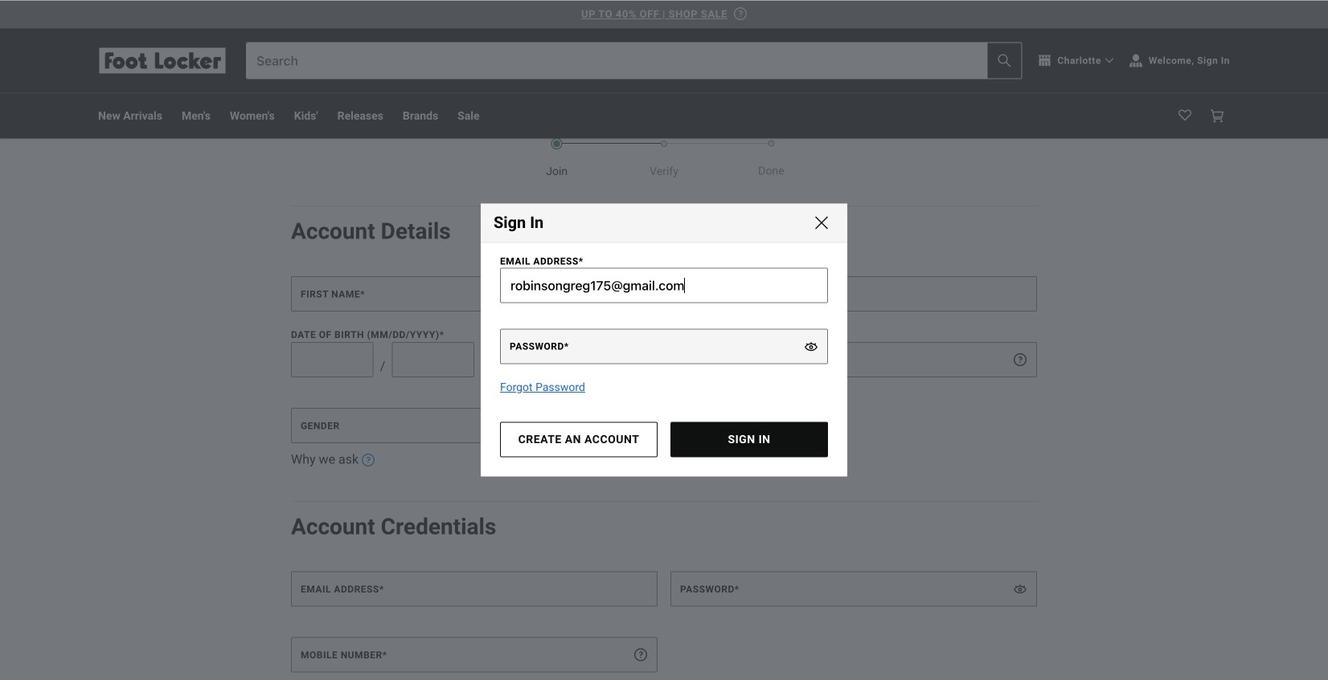 Task type: locate. For each thing, give the bounding box(es) containing it.
1 horizontal spatial more information image
[[634, 649, 647, 662]]

None password field
[[500, 329, 828, 365], [671, 572, 1037, 608], [500, 329, 828, 365], [671, 572, 1037, 608]]

0 horizontal spatial more information image
[[362, 454, 375, 467]]

more information image
[[634, 354, 647, 367]]

more information image
[[1014, 354, 1027, 367], [362, 454, 375, 467], [634, 649, 647, 662]]

show password image
[[1014, 583, 1027, 596]]

None text field
[[671, 276, 1037, 312], [291, 342, 374, 378], [392, 342, 474, 378], [671, 342, 1037, 378], [671, 276, 1037, 312], [291, 342, 374, 378], [392, 342, 474, 378], [671, 342, 1037, 378]]

0 vertical spatial more information image
[[1014, 354, 1027, 367]]

None search field
[[246, 42, 1022, 79]]

None email field
[[500, 268, 828, 303], [291, 572, 658, 608], [500, 268, 828, 303], [291, 572, 658, 608]]

None text field
[[291, 276, 658, 312], [492, 342, 658, 378], [291, 276, 658, 312], [492, 342, 658, 378]]

show password image
[[805, 340, 818, 353]]

required element
[[360, 289, 365, 300], [748, 355, 752, 366], [379, 585, 384, 596], [735, 585, 739, 596], [382, 651, 387, 662]]

toolbar
[[98, 94, 890, 139]]

2 horizontal spatial more information image
[[1014, 354, 1027, 367]]

dialog
[[481, 204, 847, 477]]

None telephone field
[[291, 638, 658, 673]]

more information about up to 40% off | shop sale promotion image
[[734, 7, 747, 20]]

2 vertical spatial more information image
[[634, 649, 647, 662]]

foot locker logo links to the home page image
[[98, 48, 227, 74]]



Task type: vqa. For each thing, say whether or not it's contained in the screenshot.
phone field
yes



Task type: describe. For each thing, give the bounding box(es) containing it.
1 vertical spatial more information image
[[362, 454, 375, 467]]

close sign in image
[[815, 217, 828, 230]]

primary element
[[85, 94, 1243, 139]]

cart: 0 items image
[[1211, 110, 1224, 123]]

Search search field
[[247, 43, 1021, 78]]

required element for show password image
[[735, 585, 739, 596]]

my favorites image
[[1179, 110, 1191, 123]]

required element for the topmost more information image
[[748, 355, 752, 366]]

search submit image
[[998, 54, 1011, 67]]

required element for the middle more information image
[[382, 651, 387, 662]]



